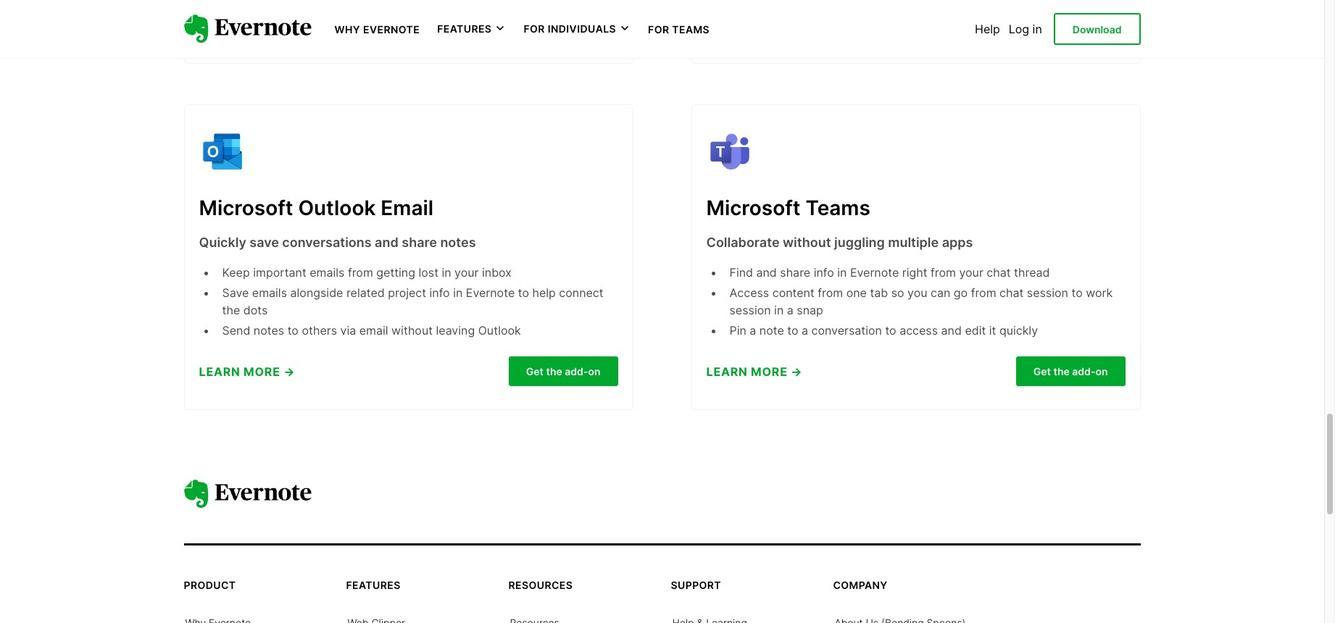Task type: describe. For each thing, give the bounding box(es) containing it.
get the add-on for microsoft teams
[[1034, 366, 1108, 378]]

notes inside keep important emails from getting lost in your inbox save emails alongside related project info in evernote to help connect the dots send notes to others via email without leaving outlook
[[254, 324, 284, 338]]

thread
[[1014, 266, 1050, 280]]

send
[[222, 324, 250, 338]]

share inside find and share info in evernote right from your chat thread access content from one tab so you can go from chat session to work session in a snap pin a note to a conversation to access and edit it quickly
[[780, 266, 811, 280]]

→ for microsoft teams
[[791, 364, 803, 379]]

learn more → for microsoft teams
[[706, 364, 803, 379]]

it
[[989, 324, 996, 338]]

for teams link
[[648, 22, 710, 36]]

learn more → link for microsoft teams
[[706, 363, 803, 380]]

in up note
[[774, 303, 784, 318]]

help
[[975, 22, 1000, 36]]

help link
[[975, 22, 1000, 36]]

for individuals
[[524, 23, 616, 35]]

product
[[184, 579, 236, 591]]

important
[[253, 266, 306, 280]]

in right lost
[[442, 266, 451, 280]]

leaving
[[436, 324, 475, 338]]

learn for microsoft outlook email
[[199, 364, 240, 379]]

→ for microsoft outlook email
[[284, 364, 295, 379]]

individuals
[[548, 23, 616, 35]]

for for for individuals
[[524, 23, 545, 35]]

quickly save conversations and share notes
[[199, 235, 476, 250]]

download
[[1073, 23, 1122, 35]]

for for for teams
[[648, 23, 669, 36]]

0 horizontal spatial evernote
[[363, 23, 420, 36]]

get the add-on link for microsoft teams
[[1016, 357, 1125, 386]]

in right log at the top of the page
[[1033, 22, 1042, 36]]

outlook inside keep important emails from getting lost in your inbox save emails alongside related project info in evernote to help connect the dots send notes to others via email without leaving outlook
[[478, 324, 521, 338]]

from inside keep important emails from getting lost in your inbox save emails alongside related project info in evernote to help connect the dots send notes to others via email without leaving outlook
[[348, 266, 373, 280]]

from right go at right top
[[971, 286, 996, 300]]

you
[[908, 286, 928, 300]]

1 vertical spatial session
[[730, 303, 771, 318]]

the inside keep important emails from getting lost in your inbox save emails alongside related project info in evernote to help connect the dots send notes to others via email without leaving outlook
[[222, 303, 240, 318]]

download link
[[1054, 13, 1141, 45]]

teams for microsoft teams
[[806, 196, 871, 220]]

edit
[[965, 324, 986, 338]]

email
[[381, 196, 434, 220]]

your inside find and share info in evernote right from your chat thread access content from one tab so you can go from chat session to work session in a snap pin a note to a conversation to access and edit it quickly
[[959, 266, 984, 280]]

quickly
[[1000, 324, 1038, 338]]

access
[[900, 324, 938, 338]]

1 vertical spatial emails
[[252, 286, 287, 300]]

from left the one
[[818, 286, 843, 300]]

content
[[773, 286, 815, 300]]

your inside keep important emails from getting lost in your inbox save emails alongside related project info in evernote to help connect the dots send notes to others via email without leaving outlook
[[455, 266, 479, 280]]

note
[[760, 324, 784, 338]]

for teams
[[648, 23, 710, 36]]

resources
[[509, 579, 573, 591]]

project
[[388, 286, 426, 300]]

conversations
[[282, 235, 372, 250]]

info inside keep important emails from getting lost in your inbox save emails alongside related project info in evernote to help connect the dots send notes to others via email without leaving outlook
[[430, 286, 450, 300]]

0 horizontal spatial share
[[402, 235, 437, 250]]

1 vertical spatial chat
[[1000, 286, 1024, 300]]

find and share info in evernote right from your chat thread access content from one tab so you can go from chat session to work session in a snap pin a note to a conversation to access and edit it quickly
[[730, 266, 1113, 338]]

keep important emails from getting lost in your inbox save emails alongside related project info in evernote to help connect the dots send notes to others via email without leaving outlook
[[222, 266, 604, 338]]

via
[[340, 324, 356, 338]]

to left access
[[885, 324, 896, 338]]

without inside keep important emails from getting lost in your inbox save emails alongside related project info in evernote to help connect the dots send notes to others via email without leaving outlook
[[392, 324, 433, 338]]

why evernote link
[[335, 22, 420, 36]]



Task type: vqa. For each thing, say whether or not it's contained in the screenshot.
It
yes



Task type: locate. For each thing, give the bounding box(es) containing it.
support
[[671, 579, 721, 591]]

lost
[[419, 266, 439, 280]]

0 horizontal spatial session
[[730, 303, 771, 318]]

evernote
[[363, 23, 420, 36], [850, 266, 899, 280], [466, 286, 515, 300]]

microsoft up save
[[199, 196, 293, 220]]

help
[[532, 286, 556, 300]]

get the add-on
[[1034, 19, 1108, 32], [526, 366, 601, 378], [1034, 366, 1108, 378]]

work
[[1086, 286, 1113, 300]]

without down microsoft teams
[[783, 235, 831, 250]]

1 horizontal spatial a
[[787, 303, 794, 318]]

your left 'inbox'
[[455, 266, 479, 280]]

1 your from the left
[[455, 266, 479, 280]]

1 vertical spatial evernote logo image
[[184, 480, 311, 509]]

from up can
[[931, 266, 956, 280]]

0 vertical spatial notes
[[440, 235, 476, 250]]

email
[[359, 324, 388, 338]]

microsoft teams logo image
[[706, 128, 753, 175]]

evernote up tab
[[850, 266, 899, 280]]

info down lost
[[430, 286, 450, 300]]

info inside find and share info in evernote right from your chat thread access content from one tab so you can go from chat session to work session in a snap pin a note to a conversation to access and edit it quickly
[[814, 266, 834, 280]]

session down thread
[[1027, 286, 1068, 300]]

1 vertical spatial teams
[[806, 196, 871, 220]]

1 horizontal spatial features
[[437, 23, 492, 35]]

0 vertical spatial and
[[375, 235, 399, 250]]

1 horizontal spatial without
[[783, 235, 831, 250]]

0 horizontal spatial and
[[375, 235, 399, 250]]

why
[[335, 23, 360, 36]]

0 horizontal spatial for
[[524, 23, 545, 35]]

to left help at the left
[[518, 286, 529, 300]]

for inside for individuals "button"
[[524, 23, 545, 35]]

2 vertical spatial and
[[941, 324, 962, 338]]

to
[[518, 286, 529, 300], [1072, 286, 1083, 300], [288, 324, 299, 338], [787, 324, 799, 338], [885, 324, 896, 338]]

features button
[[437, 22, 506, 36]]

to left others
[[288, 324, 299, 338]]

1 horizontal spatial emails
[[310, 266, 345, 280]]

learn for microsoft teams
[[706, 364, 748, 379]]

in
[[1033, 22, 1042, 36], [442, 266, 451, 280], [837, 266, 847, 280], [453, 286, 463, 300], [774, 303, 784, 318]]

log in link
[[1009, 22, 1042, 36]]

a down snap
[[802, 324, 808, 338]]

a
[[787, 303, 794, 318], [750, 324, 756, 338], [802, 324, 808, 338]]

from
[[348, 266, 373, 280], [931, 266, 956, 280], [818, 286, 843, 300], [971, 286, 996, 300]]

your
[[455, 266, 479, 280], [959, 266, 984, 280]]

dots
[[243, 303, 268, 318]]

apps
[[942, 235, 973, 250]]

0 vertical spatial emails
[[310, 266, 345, 280]]

from up related
[[348, 266, 373, 280]]

in up leaving
[[453, 286, 463, 300]]

1 microsoft from the left
[[199, 196, 293, 220]]

2 horizontal spatial a
[[802, 324, 808, 338]]

0 horizontal spatial microsoft
[[199, 196, 293, 220]]

learn more → for microsoft outlook email
[[199, 364, 295, 379]]

get the add-on link for microsoft outlook email
[[509, 357, 618, 386]]

1 vertical spatial without
[[392, 324, 433, 338]]

0 horizontal spatial a
[[750, 324, 756, 338]]

on for microsoft teams
[[1096, 366, 1108, 378]]

access
[[730, 286, 769, 300]]

0 vertical spatial teams
[[672, 23, 710, 36]]

getting
[[376, 266, 415, 280]]

1 vertical spatial features
[[346, 579, 401, 591]]

1 vertical spatial share
[[780, 266, 811, 280]]

your up go at right top
[[959, 266, 984, 280]]

1 horizontal spatial outlook
[[478, 324, 521, 338]]

emails up alongside
[[310, 266, 345, 280]]

0 vertical spatial evernote logo image
[[184, 15, 311, 43]]

microsoft
[[199, 196, 293, 220], [706, 196, 801, 220]]

0 vertical spatial session
[[1027, 286, 1068, 300]]

for
[[524, 23, 545, 35], [648, 23, 669, 36]]

outlook right leaving
[[478, 324, 521, 338]]

1 vertical spatial info
[[430, 286, 450, 300]]

snap
[[797, 303, 823, 318]]

without
[[783, 235, 831, 250], [392, 324, 433, 338]]

2 evernote logo image from the top
[[184, 480, 311, 509]]

for individuals button
[[524, 22, 631, 36]]

evernote inside find and share info in evernote right from your chat thread access content from one tab so you can go from chat session to work session in a snap pin a note to a conversation to access and edit it quickly
[[850, 266, 899, 280]]

go
[[954, 286, 968, 300]]

and left edit
[[941, 324, 962, 338]]

1 vertical spatial outlook
[[478, 324, 521, 338]]

chat down thread
[[1000, 286, 1024, 300]]

log
[[1009, 22, 1029, 36]]

0 horizontal spatial features
[[346, 579, 401, 591]]

why evernote
[[335, 23, 420, 36]]

more
[[751, 18, 788, 32], [244, 364, 280, 379], [751, 364, 788, 379]]

and
[[375, 235, 399, 250], [756, 266, 777, 280], [941, 324, 962, 338]]

1 horizontal spatial notes
[[440, 235, 476, 250]]

a right pin
[[750, 324, 756, 338]]

add- for microsoft teams
[[1072, 366, 1096, 378]]

save
[[250, 235, 279, 250]]

to right note
[[787, 324, 799, 338]]

evernote down 'inbox'
[[466, 286, 515, 300]]

2 horizontal spatial and
[[941, 324, 962, 338]]

teams
[[672, 23, 710, 36], [806, 196, 871, 220]]

0 horizontal spatial your
[[455, 266, 479, 280]]

notes
[[440, 235, 476, 250], [254, 324, 284, 338]]

0 vertical spatial info
[[814, 266, 834, 280]]

log in
[[1009, 22, 1042, 36]]

microsoft teams
[[706, 196, 871, 220]]

microsoft up collaborate
[[706, 196, 801, 220]]

microsoft outlook email
[[199, 196, 434, 220]]

evernote logo image
[[184, 15, 311, 43], [184, 480, 311, 509]]

1 horizontal spatial your
[[959, 266, 984, 280]]

1 horizontal spatial session
[[1027, 286, 1068, 300]]

and right find
[[756, 266, 777, 280]]

related
[[346, 286, 385, 300]]

get
[[1034, 19, 1051, 32], [526, 366, 544, 378], [1034, 366, 1051, 378]]

→
[[791, 18, 803, 32], [284, 364, 295, 379], [791, 364, 803, 379]]

session down access
[[730, 303, 771, 318]]

outlook logo image
[[199, 128, 245, 175]]

0 horizontal spatial without
[[392, 324, 433, 338]]

emails
[[310, 266, 345, 280], [252, 286, 287, 300]]

one
[[846, 286, 867, 300]]

share
[[402, 235, 437, 250], [780, 266, 811, 280]]

0 horizontal spatial notes
[[254, 324, 284, 338]]

the
[[1054, 19, 1070, 32], [222, 303, 240, 318], [546, 366, 562, 378], [1054, 366, 1070, 378]]

features inside button
[[437, 23, 492, 35]]

1 horizontal spatial info
[[814, 266, 834, 280]]

teams for for teams
[[672, 23, 710, 36]]

collaborate
[[706, 235, 780, 250]]

get the add-on for microsoft outlook email
[[526, 366, 601, 378]]

1 evernote logo image from the top
[[184, 15, 311, 43]]

get for microsoft teams
[[1034, 366, 1051, 378]]

alongside
[[290, 286, 343, 300]]

0 vertical spatial outlook
[[298, 196, 376, 220]]

1 vertical spatial and
[[756, 266, 777, 280]]

find
[[730, 266, 753, 280]]

evernote inside keep important emails from getting lost in your inbox save emails alongside related project info in evernote to help connect the dots send notes to others via email without leaving outlook
[[466, 286, 515, 300]]

chat left thread
[[987, 266, 1011, 280]]

tab
[[870, 286, 888, 300]]

and up "getting"
[[375, 235, 399, 250]]

0 vertical spatial chat
[[987, 266, 1011, 280]]

on for microsoft outlook email
[[588, 366, 601, 378]]

1 horizontal spatial microsoft
[[706, 196, 801, 220]]

0 horizontal spatial info
[[430, 286, 450, 300]]

1 vertical spatial notes
[[254, 324, 284, 338]]

for inside for teams link
[[648, 23, 669, 36]]

2 vertical spatial evernote
[[466, 286, 515, 300]]

juggling
[[834, 235, 885, 250]]

pin
[[730, 324, 747, 338]]

1 horizontal spatial for
[[648, 23, 669, 36]]

0 vertical spatial evernote
[[363, 23, 420, 36]]

0 vertical spatial share
[[402, 235, 437, 250]]

share up lost
[[402, 235, 437, 250]]

2 your from the left
[[959, 266, 984, 280]]

info
[[814, 266, 834, 280], [430, 286, 450, 300]]

0 vertical spatial features
[[437, 23, 492, 35]]

learn more → link for microsoft outlook email
[[199, 363, 295, 380]]

conversation
[[812, 324, 882, 338]]

get for microsoft outlook email
[[526, 366, 544, 378]]

add-
[[1072, 19, 1096, 32], [565, 366, 588, 378], [1072, 366, 1096, 378]]

0 vertical spatial without
[[783, 235, 831, 250]]

save
[[222, 286, 249, 300]]

keep
[[222, 266, 250, 280]]

connect
[[559, 286, 604, 300]]

1 vertical spatial evernote
[[850, 266, 899, 280]]

outlook up quickly save conversations and share notes
[[298, 196, 376, 220]]

inbox
[[482, 266, 512, 280]]

1 horizontal spatial share
[[780, 266, 811, 280]]

outlook
[[298, 196, 376, 220], [478, 324, 521, 338]]

others
[[302, 324, 337, 338]]

learn
[[706, 18, 748, 32], [199, 364, 240, 379], [706, 364, 748, 379]]

info down collaborate without juggling multiple apps
[[814, 266, 834, 280]]

microsoft for microsoft outlook email
[[199, 196, 293, 220]]

collaborate without juggling multiple apps
[[706, 235, 973, 250]]

learn more → link
[[706, 17, 803, 34], [199, 363, 295, 380], [706, 363, 803, 380]]

a down content
[[787, 303, 794, 318]]

2 microsoft from the left
[[706, 196, 801, 220]]

add- for microsoft outlook email
[[565, 366, 588, 378]]

1 horizontal spatial evernote
[[466, 286, 515, 300]]

on
[[1096, 19, 1108, 32], [588, 366, 601, 378], [1096, 366, 1108, 378]]

share up content
[[780, 266, 811, 280]]

session
[[1027, 286, 1068, 300], [730, 303, 771, 318]]

can
[[931, 286, 951, 300]]

more for microsoft teams
[[751, 364, 788, 379]]

evernote right why
[[363, 23, 420, 36]]

more for microsoft outlook email
[[244, 364, 280, 379]]

get the add-on link
[[1016, 11, 1125, 40], [509, 357, 618, 386], [1016, 357, 1125, 386]]

in up the one
[[837, 266, 847, 280]]

chat
[[987, 266, 1011, 280], [1000, 286, 1024, 300]]

emails up dots at the left of page
[[252, 286, 287, 300]]

1 horizontal spatial teams
[[806, 196, 871, 220]]

2 horizontal spatial evernote
[[850, 266, 899, 280]]

quickly
[[199, 235, 246, 250]]

to left work
[[1072, 286, 1083, 300]]

1 horizontal spatial and
[[756, 266, 777, 280]]

multiple
[[888, 235, 939, 250]]

0 horizontal spatial emails
[[252, 286, 287, 300]]

so
[[891, 286, 904, 300]]

company
[[833, 579, 888, 591]]

learn more →
[[706, 18, 803, 32], [199, 364, 295, 379], [706, 364, 803, 379]]

0 horizontal spatial teams
[[672, 23, 710, 36]]

right
[[902, 266, 928, 280]]

0 horizontal spatial outlook
[[298, 196, 376, 220]]

microsoft for microsoft teams
[[706, 196, 801, 220]]

without down project
[[392, 324, 433, 338]]



